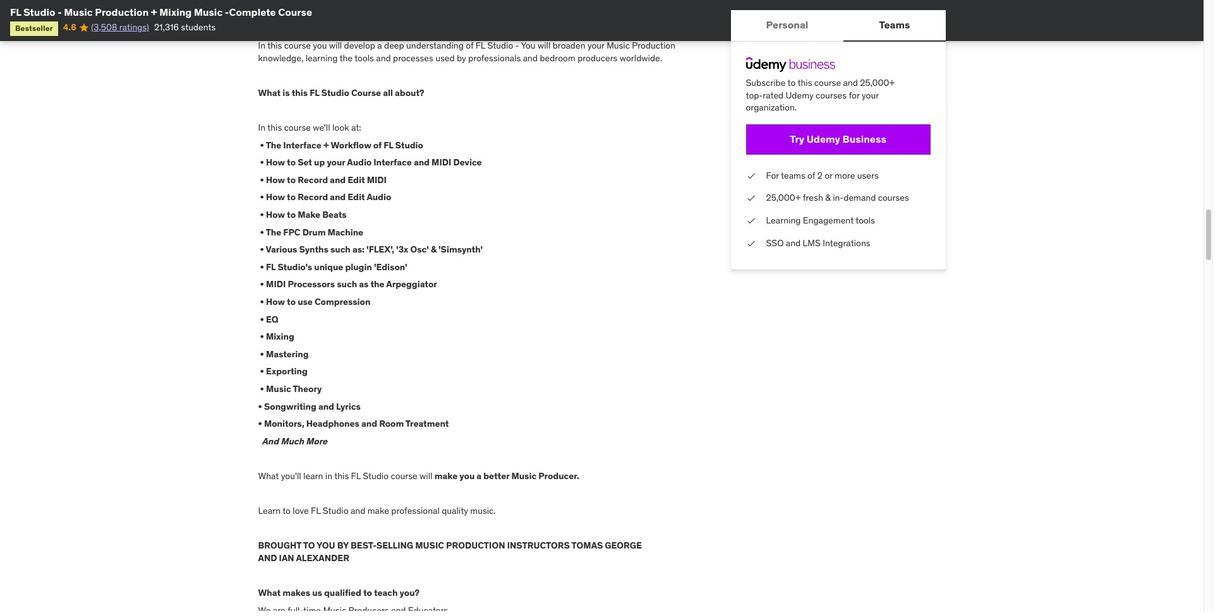 Task type: describe. For each thing, give the bounding box(es) containing it.
1 horizontal spatial will
[[420, 471, 432, 482]]

udemy business image
[[746, 57, 835, 72]]

develop
[[344, 40, 375, 51]]

lms
[[803, 237, 821, 249]]

tab list containing personal
[[731, 10, 946, 42]]

organization.
[[746, 102, 797, 113]]

processors
[[288, 279, 335, 290]]

and
[[262, 436, 279, 447]]

this inside in this course we'll look at: • the interface + workflow of fl studio • how to set up your audio interface and midi device • how to record and edit midi • how to record and edit audio • how to make beats • the fpc drum machine • various synths such as: 'flex', '3x osc' & 'simsynth' • fl studio's unique plugin 'edison' • midi processors such as the arpeggiator • how to use compression • eq • mixing • mastering • exporting • music theory • songwriting and lyrics • monitors, headphones and room treatment and much more
[[267, 122, 282, 133]]

beats
[[322, 209, 347, 221]]

what for what is this fl studio course all about?
[[258, 87, 281, 99]]

course all
[[351, 87, 393, 99]]

2 vertical spatial midi
[[266, 279, 286, 290]]

2 vertical spatial you
[[460, 471, 475, 482]]

courses inside subscribe to this course and 25,000+ top‑rated udemy courses for your organization.
[[816, 89, 847, 101]]

production inside learning how to use this daw correctly will dramatically improve the quality of your music and the speed you create it! in this course you will develop a deep understanding of fl studio - you will broaden your music production knowledge, learning the tools and processes used by professionals and bedroom producers worldwide.
[[632, 40, 675, 51]]

in this course we'll look at: • the interface + workflow of fl studio • how to set up your audio interface and midi device • how to record and edit midi • how to record and edit audio • how to make beats • the fpc drum machine • various synths such as: 'flex', '3x osc' & 'simsynth' • fl studio's unique plugin 'edison' • midi processors such as the arpeggiator • how to use compression • eq • mixing • mastering • exporting • music theory • songwriting and lyrics • monitors, headphones and room treatment and much more
[[258, 122, 483, 447]]

teams button
[[844, 10, 946, 40]]

sso
[[766, 237, 784, 249]]

drum
[[302, 227, 326, 238]]

for teams of 2 or more users
[[766, 170, 879, 181]]

set
[[298, 157, 312, 168]]

1 edit from the top
[[348, 174, 365, 186]]

xsmall image for learning
[[746, 215, 756, 227]]

make
[[298, 209, 320, 221]]

machine
[[328, 227, 363, 238]]

udemy inside subscribe to this course and 25,000+ top‑rated udemy courses for your organization.
[[786, 89, 814, 101]]

music up students
[[194, 6, 223, 18]]

and inside subscribe to this course and 25,000+ top‑rated udemy courses for your organization.
[[843, 77, 858, 88]]

quality
[[442, 506, 468, 517]]

brought
[[258, 540, 301, 552]]

studio up bestseller
[[23, 6, 55, 18]]

eq
[[266, 314, 279, 325]]

improve
[[480, 15, 511, 26]]

'edison'
[[374, 261, 407, 273]]

4.6
[[63, 22, 76, 33]]

at:
[[351, 122, 361, 133]]

1 horizontal spatial -
[[225, 6, 229, 18]]

learning the
[[306, 52, 353, 64]]

unique
[[314, 261, 343, 273]]

1 vertical spatial midi
[[367, 174, 387, 186]]

music.
[[470, 506, 496, 517]]

better
[[483, 471, 509, 482]]

studio up the look
[[321, 87, 349, 99]]

songwriting
[[264, 401, 316, 412]]

workflow
[[331, 139, 371, 151]]

plugin
[[345, 261, 372, 273]]

us
[[312, 588, 322, 599]]

complete
[[229, 6, 276, 18]]

2 record from the top
[[298, 192, 328, 203]]

3 how from the top
[[266, 192, 285, 203]]

of up "broaden"
[[557, 15, 565, 26]]

2 edit from the top
[[348, 192, 365, 203]]

2 horizontal spatial will
[[538, 40, 551, 51]]

1 vertical spatial interface
[[374, 157, 412, 168]]

xsmall image for 25,000+
[[746, 192, 756, 205]]

'simsynth'
[[438, 244, 483, 255]]

1 horizontal spatial tools
[[856, 215, 875, 226]]

try udemy business link
[[746, 124, 930, 155]]

teams
[[879, 19, 910, 31]]

learning for learning engagement tools
[[766, 215, 801, 226]]

udemy inside try udemy business 'link'
[[807, 133, 840, 145]]

studio and
[[323, 506, 365, 517]]

bedroom
[[540, 52, 575, 64]]

tools inside learning how to use this daw correctly will dramatically improve the quality of your music and the speed you create it! in this course you will develop a deep understanding of fl studio - you will broaden your music production knowledge, learning the tools and processes used by professionals and bedroom producers worldwide.
[[355, 52, 374, 64]]

for
[[849, 89, 860, 101]]

music right the better
[[511, 471, 536, 482]]

we'll
[[313, 122, 330, 133]]

your inside in this course we'll look at: • the interface + workflow of fl studio • how to set up your audio interface and midi device • how to record and edit midi • how to record and edit audio • how to make beats • the fpc drum machine • various synths such as: 'flex', '3x osc' & 'simsynth' • fl studio's unique plugin 'edison' • midi processors such as the arpeggiator • how to use compression • eq • mixing • mastering • exporting • music theory • songwriting and lyrics • monitors, headphones and room treatment and much more
[[327, 157, 345, 168]]

you?
[[400, 588, 420, 599]]

1 record from the top
[[298, 174, 328, 186]]

music up 4.6
[[64, 6, 93, 18]]

fresh
[[803, 192, 823, 204]]

it!
[[285, 28, 293, 39]]

daw
[[356, 15, 376, 26]]

monitors,
[[264, 418, 304, 430]]

what is this fl studio course all about?
[[258, 87, 424, 99]]

various
[[266, 244, 297, 255]]

2
[[817, 170, 823, 181]]

0 vertical spatial midi
[[432, 157, 451, 168]]

in
[[325, 471, 332, 482]]

integrations
[[823, 237, 870, 249]]

george
[[605, 540, 642, 552]]

1 the from the top
[[266, 139, 281, 151]]

fl inside learning how to use this daw correctly will dramatically improve the quality of your music and the speed you create it! in this course you will develop a deep understanding of fl studio - you will broaden your music production knowledge, learning the tools and processes used by professionals and bedroom producers worldwide.
[[476, 40, 485, 51]]

1 horizontal spatial make
[[435, 471, 458, 482]]

21,316
[[154, 22, 179, 33]]

of inside in this course we'll look at: • the interface + workflow of fl studio • how to set up your audio interface and midi device • how to record and edit midi • how to record and edit audio • how to make beats • the fpc drum machine • various synths such as: 'flex', '3x osc' & 'simsynth' • fl studio's unique plugin 'edison' • midi processors such as the arpeggiator • how to use compression • eq • mixing • mastering • exporting • music theory • songwriting and lyrics • monitors, headphones and room treatment and much more
[[373, 139, 382, 151]]

studio up the learn to love fl studio and make professional quality music.
[[363, 471, 389, 482]]

'flex',
[[367, 244, 394, 255]]

knowledge,
[[258, 52, 303, 64]]

(3,508
[[91, 22, 117, 33]]

by
[[457, 52, 466, 64]]

21,316 students
[[154, 22, 216, 33]]

what makes us qualified to teach you?
[[258, 588, 420, 599]]

xsmall image
[[746, 170, 756, 182]]

+ inside in this course we'll look at: • the interface + workflow of fl studio • how to set up your audio interface and midi device • how to record and edit midi • how to record and edit audio • how to make beats • the fpc drum machine • various synths such as: 'flex', '3x osc' & 'simsynth' • fl studio's unique plugin 'edison' • midi processors such as the arpeggiator • how to use compression • eq • mixing • mastering • exporting • music theory • songwriting and lyrics • monitors, headphones and room treatment and much more
[[323, 139, 329, 151]]

correctly will
[[378, 15, 427, 26]]

1 vertical spatial audio
[[367, 192, 391, 203]]

teach
[[374, 588, 398, 599]]

what you'll learn in this fl studio course will make you a better music producer.
[[258, 471, 579, 482]]

and ian alexander
[[258, 553, 349, 564]]

25,000+ fresh & in-demand courses
[[766, 192, 909, 204]]

how
[[295, 15, 311, 26]]

subscribe to this course and 25,000+ top‑rated udemy courses for your organization.
[[746, 77, 895, 113]]

fl down various
[[266, 261, 276, 273]]

producer.
[[538, 471, 579, 482]]

for
[[766, 170, 779, 181]]

1 vertical spatial courses
[[878, 192, 909, 204]]

up
[[314, 157, 325, 168]]

engagement
[[803, 215, 854, 226]]

or
[[825, 170, 833, 181]]

you
[[521, 40, 536, 51]]

is
[[283, 87, 290, 99]]

of left 2
[[808, 170, 815, 181]]

your left music
[[567, 15, 584, 26]]

to inside learning how to use this daw correctly will dramatically improve the quality of your music and the speed you create it! in this course you will develop a deep understanding of fl studio - you will broaden your music production knowledge, learning the tools and processes used by professionals and bedroom producers worldwide.
[[313, 15, 321, 26]]

(3,508 ratings)
[[91, 22, 149, 33]]

try
[[790, 133, 804, 145]]

1 vertical spatial such
[[337, 279, 357, 290]]

0 vertical spatial +
[[151, 6, 157, 18]]

about?
[[395, 87, 424, 99]]



Task type: locate. For each thing, give the bounding box(es) containing it.
0 vertical spatial a
[[377, 40, 382, 51]]

udemy up organization.
[[786, 89, 814, 101]]

1 vertical spatial use
[[298, 296, 313, 308]]

0 horizontal spatial interface
[[283, 139, 321, 151]]

production up worldwide.
[[632, 40, 675, 51]]

professionals
[[468, 52, 521, 64]]

1 horizontal spatial you
[[460, 471, 475, 482]]

0 vertical spatial the
[[266, 139, 281, 151]]

0 vertical spatial such
[[330, 244, 351, 255]]

1 how from the top
[[266, 157, 285, 168]]

0 vertical spatial learning
[[258, 15, 293, 26]]

0 horizontal spatial mixing
[[159, 6, 192, 18]]

music
[[64, 6, 93, 18], [194, 6, 223, 18], [607, 40, 630, 51], [266, 384, 291, 395], [511, 471, 536, 482]]

1 xsmall image from the top
[[746, 192, 756, 205]]

1 horizontal spatial use
[[323, 15, 338, 26]]

fl right is
[[310, 87, 319, 99]]

learn
[[303, 471, 323, 482]]

demand
[[844, 192, 876, 204]]

this right is
[[292, 87, 308, 99]]

1 vertical spatial you
[[313, 40, 327, 51]]

fl right love
[[311, 506, 321, 517]]

0 vertical spatial courses
[[816, 89, 847, 101]]

a left the deep
[[377, 40, 382, 51]]

0 horizontal spatial make
[[368, 506, 389, 517]]

xsmall image for sso
[[746, 237, 756, 250]]

how
[[266, 157, 285, 168], [266, 174, 285, 186], [266, 192, 285, 203], [266, 209, 285, 221], [266, 296, 285, 308]]

& left in-
[[825, 192, 831, 204]]

a inside learning how to use this daw correctly will dramatically improve the quality of your music and the speed you create it! in this course you will develop a deep understanding of fl studio - you will broaden your music production knowledge, learning the tools and processes used by professionals and bedroom producers worldwide.
[[377, 40, 382, 51]]

course inside subscribe to this course and 25,000+ top‑rated udemy courses for your organization.
[[814, 77, 841, 88]]

0 horizontal spatial courses
[[816, 89, 847, 101]]

record up make
[[298, 192, 328, 203]]

will up learning the
[[329, 40, 342, 51]]

1 horizontal spatial a
[[477, 471, 482, 482]]

the right as
[[371, 279, 384, 290]]

0 horizontal spatial the
[[371, 279, 384, 290]]

2 horizontal spatial you
[[670, 15, 684, 26]]

music up producers
[[607, 40, 630, 51]]

in inside learning how to use this daw correctly will dramatically improve the quality of your music and the speed you create it! in this course you will develop a deep understanding of fl studio - you will broaden your music production knowledge, learning the tools and processes used by professionals and bedroom producers worldwide.
[[258, 40, 265, 51]]

4 how from the top
[[266, 209, 285, 221]]

0 horizontal spatial tools
[[355, 52, 374, 64]]

mixing inside in this course we'll look at: • the interface + workflow of fl studio • how to set up your audio interface and midi device • how to record and edit midi • how to record and edit audio • how to make beats • the fpc drum machine • various synths such as: 'flex', '3x osc' & 'simsynth' • fl studio's unique plugin 'edison' • midi processors such as the arpeggiator • how to use compression • eq • mixing • mastering • exporting • music theory • songwriting and lyrics • monitors, headphones and room treatment and much more
[[266, 331, 294, 343]]

to
[[303, 540, 315, 552]]

learning engagement tools
[[766, 215, 875, 226]]

makes
[[283, 588, 310, 599]]

such left as
[[337, 279, 357, 290]]

such
[[330, 244, 351, 255], [337, 279, 357, 290]]

1 vertical spatial edit
[[348, 192, 365, 203]]

courses left for
[[816, 89, 847, 101]]

+
[[151, 6, 157, 18], [323, 139, 329, 151]]

professional
[[391, 506, 440, 517]]

midi left device
[[432, 157, 451, 168]]

treatment
[[406, 418, 449, 430]]

headphones
[[306, 418, 359, 430]]

0 vertical spatial &
[[825, 192, 831, 204]]

25,000+ up business
[[860, 77, 895, 88]]

mixing
[[159, 6, 192, 18], [266, 331, 294, 343]]

in left we'll
[[258, 122, 265, 133]]

make right studio and
[[368, 506, 389, 517]]

learning up the create
[[258, 15, 293, 26]]

0 horizontal spatial use
[[298, 296, 313, 308]]

of right workflow
[[373, 139, 382, 151]]

25,000+
[[860, 77, 895, 88], [766, 192, 801, 204]]

tab list
[[731, 10, 946, 42]]

what left makes
[[258, 588, 281, 599]]

1 what from the top
[[258, 87, 281, 99]]

0 horizontal spatial a
[[377, 40, 382, 51]]

create
[[258, 28, 283, 39]]

0 horizontal spatial production
[[95, 6, 149, 18]]

udemy
[[786, 89, 814, 101], [807, 133, 840, 145]]

tools down demand
[[856, 215, 875, 226]]

audio down workflow
[[347, 157, 372, 168]]

0 vertical spatial xsmall image
[[746, 192, 756, 205]]

studio up professionals
[[487, 40, 513, 51]]

broaden
[[553, 40, 585, 51]]

make up quality
[[435, 471, 458, 482]]

your right up
[[327, 157, 345, 168]]

1 vertical spatial what
[[258, 471, 279, 482]]

what for what makes us qualified to teach you?
[[258, 588, 281, 599]]

0 vertical spatial you
[[670, 15, 684, 26]]

0 vertical spatial tools
[[355, 52, 374, 64]]

what for what you'll learn in this fl studio course will make you a better music producer.
[[258, 471, 279, 482]]

1 vertical spatial 25,000+
[[766, 192, 801, 204]]

0 horizontal spatial you
[[313, 40, 327, 51]]

3 what from the top
[[258, 588, 281, 599]]

edit up machine
[[348, 192, 365, 203]]

your up producers
[[588, 40, 604, 51]]

1 vertical spatial mixing
[[266, 331, 294, 343]]

fl
[[10, 6, 21, 18], [476, 40, 485, 51], [310, 87, 319, 99], [384, 139, 393, 151], [266, 261, 276, 273], [351, 471, 361, 482], [311, 506, 321, 517]]

fl right workflow
[[384, 139, 393, 151]]

2 in from the top
[[258, 122, 265, 133]]

this right in
[[334, 471, 349, 482]]

midi down studio's
[[266, 279, 286, 290]]

will
[[329, 40, 342, 51], [538, 40, 551, 51], [420, 471, 432, 482]]

1 horizontal spatial interface
[[374, 157, 412, 168]]

1 horizontal spatial the
[[628, 15, 641, 26]]

fl studio - music production + mixing music -complete course
[[10, 6, 312, 18]]

learn to love fl studio and make professional quality music.
[[258, 506, 498, 517]]

you
[[670, 15, 684, 26], [313, 40, 327, 51], [460, 471, 475, 482]]

mixing up 21,316
[[159, 6, 192, 18]]

used
[[435, 52, 455, 64]]

0 vertical spatial production
[[95, 6, 149, 18]]

2 vertical spatial xsmall image
[[746, 237, 756, 250]]

look
[[332, 122, 349, 133]]

music inside in this course we'll look at: • the interface + workflow of fl studio • how to set up your audio interface and midi device • how to record and edit midi • how to record and edit audio • how to make beats • the fpc drum machine • various synths such as: 'flex', '3x osc' & 'simsynth' • fl studio's unique plugin 'edison' • midi processors such as the arpeggiator • how to use compression • eq • mixing • mastering • exporting • music theory • songwriting and lyrics • monitors, headphones and room treatment and much more
[[266, 384, 291, 395]]

1 vertical spatial the
[[371, 279, 384, 290]]

the left speed
[[628, 15, 641, 26]]

0 horizontal spatial learning
[[258, 15, 293, 26]]

5 how from the top
[[266, 296, 285, 308]]

2 vertical spatial what
[[258, 588, 281, 599]]

this left daw
[[339, 15, 354, 26]]

this down the create
[[267, 40, 282, 51]]

course up professional
[[391, 471, 417, 482]]

use down processors
[[298, 296, 313, 308]]

studio's
[[278, 261, 312, 273]]

course down udemy business "image"
[[814, 77, 841, 88]]

to
[[313, 15, 321, 26], [788, 77, 796, 88], [287, 157, 296, 168], [287, 174, 296, 186], [287, 192, 296, 203], [287, 209, 296, 221], [287, 296, 296, 308], [283, 506, 291, 517], [363, 588, 372, 599]]

studio inside learning how to use this daw correctly will dramatically improve the quality of your music and the speed you create it! in this course you will develop a deep understanding of fl studio - you will broaden your music production knowledge, learning the tools and processes used by professionals and bedroom producers worldwide.
[[487, 40, 513, 51]]

•
[[260, 139, 264, 151], [260, 157, 264, 168], [260, 174, 264, 186], [260, 192, 264, 203], [260, 209, 264, 221], [260, 227, 264, 238], [260, 244, 264, 255], [260, 261, 264, 273], [260, 279, 264, 290], [260, 296, 264, 308], [260, 314, 264, 325], [260, 331, 264, 343], [260, 349, 264, 360], [260, 366, 264, 377], [260, 384, 264, 395], [258, 401, 262, 412], [258, 418, 262, 430]]

course left we'll
[[284, 122, 311, 133]]

a
[[377, 40, 382, 51], [477, 471, 482, 482]]

interface
[[283, 139, 321, 151], [374, 157, 412, 168]]

sso and lms integrations
[[766, 237, 870, 249]]

music down exporting
[[266, 384, 291, 395]]

users
[[857, 170, 879, 181]]

2 what from the top
[[258, 471, 279, 482]]

1 horizontal spatial &
[[825, 192, 831, 204]]

top‑rated
[[746, 89, 784, 101]]

more
[[835, 170, 855, 181]]

1 vertical spatial in
[[258, 122, 265, 133]]

as:
[[352, 244, 365, 255]]

1 vertical spatial udemy
[[807, 133, 840, 145]]

tools
[[355, 52, 374, 64], [856, 215, 875, 226]]

0 vertical spatial record
[[298, 174, 328, 186]]

course inside learning how to use this daw correctly will dramatically improve the quality of your music and the speed you create it! in this course you will develop a deep understanding of fl studio - you will broaden your music production knowledge, learning the tools and processes used by professionals and bedroom producers worldwide.
[[284, 40, 311, 51]]

0 vertical spatial mixing
[[159, 6, 192, 18]]

1 vertical spatial &
[[431, 244, 437, 255]]

+ up 21,316
[[151, 6, 157, 18]]

this left we'll
[[267, 122, 282, 133]]

fl up professionals
[[476, 40, 485, 51]]

teams
[[781, 170, 805, 181]]

1 vertical spatial make
[[368, 506, 389, 517]]

use inside in this course we'll look at: • the interface + workflow of fl studio • how to set up your audio interface and midi device • how to record and edit midi • how to record and edit audio • how to make beats • the fpc drum machine • various synths such as: 'flex', '3x osc' & 'simsynth' • fl studio's unique plugin 'edison' • midi processors such as the arpeggiator • how to use compression • eq • mixing • mastering • exporting • music theory • songwriting and lyrics • monitors, headphones and room treatment and much more
[[298, 296, 313, 308]]

0 vertical spatial make
[[435, 471, 458, 482]]

you
[[317, 540, 335, 552]]

2 the from the top
[[266, 227, 281, 238]]

you up learning the
[[313, 40, 327, 51]]

course inside in this course we'll look at: • the interface + workflow of fl studio • how to set up your audio interface and midi device • how to record and edit midi • how to record and edit audio • how to make beats • the fpc drum machine • various synths such as: 'flex', '3x osc' & 'simsynth' • fl studio's unique plugin 'edison' • midi processors such as the arpeggiator • how to use compression • eq • mixing • mastering • exporting • music theory • songwriting and lyrics • monitors, headphones and room treatment and much more
[[284, 122, 311, 133]]

1 vertical spatial learning
[[766, 215, 801, 226]]

2 horizontal spatial midi
[[432, 157, 451, 168]]

midi down workflow
[[367, 174, 387, 186]]

music inside learning how to use this daw correctly will dramatically improve the quality of your music and the speed you create it! in this course you will develop a deep understanding of fl studio - you will broaden your music production knowledge, learning the tools and processes used by professionals and bedroom producers worldwide.
[[607, 40, 630, 51]]

the quality
[[513, 15, 555, 26]]

of up by
[[466, 40, 473, 51]]

your inside subscribe to this course and 25,000+ top‑rated udemy courses for your organization.
[[862, 89, 879, 101]]

0 horizontal spatial -
[[58, 6, 62, 18]]

speed
[[643, 15, 668, 26]]

0 horizontal spatial &
[[431, 244, 437, 255]]

learning for learning how to use this daw correctly will dramatically improve the quality of your music and the speed you create it! in this course you will develop a deep understanding of fl studio - you will broaden your music production knowledge, learning the tools and processes used by professionals and bedroom producers worldwide.
[[258, 15, 293, 26]]

personal button
[[731, 10, 844, 40]]

1 vertical spatial record
[[298, 192, 328, 203]]

1 vertical spatial production
[[632, 40, 675, 51]]

will up professional
[[420, 471, 432, 482]]

1 vertical spatial +
[[323, 139, 329, 151]]

audio up 'flex',
[[367, 192, 391, 203]]

to inside subscribe to this course and 25,000+ top‑rated udemy courses for your organization.
[[788, 77, 796, 88]]

2 xsmall image from the top
[[746, 215, 756, 227]]

you'll
[[281, 471, 301, 482]]

use right how
[[323, 15, 338, 26]]

0 horizontal spatial will
[[329, 40, 342, 51]]

in-
[[833, 192, 844, 204]]

0 vertical spatial use
[[323, 15, 338, 26]]

this down udemy business "image"
[[798, 77, 812, 88]]

0 horizontal spatial 25,000+
[[766, 192, 801, 204]]

in inside in this course we'll look at: • the interface + workflow of fl studio • how to set up your audio interface and midi device • how to record and edit midi • how to record and edit audio • how to make beats • the fpc drum machine • various synths such as: 'flex', '3x osc' & 'simsynth' • fl studio's unique plugin 'edison' • midi processors such as the arpeggiator • how to use compression • eq • mixing • mastering • exporting • music theory • songwriting and lyrics • monitors, headphones and room treatment and much more
[[258, 122, 265, 133]]

personal
[[766, 19, 808, 31]]

0 vertical spatial udemy
[[786, 89, 814, 101]]

tomas
[[572, 540, 603, 552]]

1 vertical spatial xsmall image
[[746, 215, 756, 227]]

1 vertical spatial tools
[[856, 215, 875, 226]]

what left you'll
[[258, 471, 279, 482]]

production up the (3,508 ratings)
[[95, 6, 149, 18]]

1 horizontal spatial courses
[[878, 192, 909, 204]]

music
[[586, 15, 609, 26]]

0 vertical spatial edit
[[348, 174, 365, 186]]

0 vertical spatial 25,000+
[[860, 77, 895, 88]]

theory
[[293, 384, 322, 395]]

3 xsmall image from the top
[[746, 237, 756, 250]]

in down the create
[[258, 40, 265, 51]]

you left the better
[[460, 471, 475, 482]]

and
[[612, 15, 626, 26], [376, 52, 391, 64], [523, 52, 538, 64], [843, 77, 858, 88], [414, 157, 430, 168], [330, 174, 346, 186], [330, 192, 346, 203], [786, 237, 801, 249], [318, 401, 334, 412], [361, 418, 377, 430]]

your
[[567, 15, 584, 26], [588, 40, 604, 51], [862, 89, 879, 101], [327, 157, 345, 168]]

what left is
[[258, 87, 281, 99]]

edit down workflow
[[348, 174, 365, 186]]

record down up
[[298, 174, 328, 186]]

use inside learning how to use this daw correctly will dramatically improve the quality of your music and the speed you create it! in this course you will develop a deep understanding of fl studio - you will broaden your music production knowledge, learning the tools and processes used by professionals and bedroom producers worldwide.
[[323, 15, 338, 26]]

0 horizontal spatial midi
[[266, 279, 286, 290]]

will right the you
[[538, 40, 551, 51]]

mixing up mastering
[[266, 331, 294, 343]]

+ down we'll
[[323, 139, 329, 151]]

'3x
[[396, 244, 408, 255]]

ratings)
[[119, 22, 149, 33]]

1 vertical spatial a
[[477, 471, 482, 482]]

lyrics
[[336, 401, 361, 412]]

1 vertical spatial the
[[266, 227, 281, 238]]

the
[[266, 139, 281, 151], [266, 227, 281, 238]]

& right osc'
[[431, 244, 437, 255]]

processes
[[393, 52, 433, 64]]

your right for
[[862, 89, 879, 101]]

selling music production instructors
[[376, 540, 570, 552]]

1 horizontal spatial learning
[[766, 215, 801, 226]]

1 horizontal spatial +
[[323, 139, 329, 151]]

1 horizontal spatial mixing
[[266, 331, 294, 343]]

qualified
[[324, 588, 361, 599]]

record
[[298, 174, 328, 186], [298, 192, 328, 203]]

osc'
[[410, 244, 429, 255]]

dramatically
[[430, 15, 478, 26]]

much
[[281, 436, 304, 447]]

tools down develop
[[355, 52, 374, 64]]

0 vertical spatial the
[[628, 15, 641, 26]]

learning up the sso
[[766, 215, 801, 226]]

course down it! on the left top of page
[[284, 40, 311, 51]]

such left as: in the top of the page
[[330, 244, 351, 255]]

1 horizontal spatial 25,000+
[[860, 77, 895, 88]]

learning
[[258, 15, 293, 26], [766, 215, 801, 226]]

this inside subscribe to this course and 25,000+ top‑rated udemy courses for your organization.
[[798, 77, 812, 88]]

& inside in this course we'll look at: • the interface + workflow of fl studio • how to set up your audio interface and midi device • how to record and edit midi • how to record and edit audio • how to make beats • the fpc drum machine • various synths such as: 'flex', '3x osc' & 'simsynth' • fl studio's unique plugin 'edison' • midi processors such as the arpeggiator • how to use compression • eq • mixing • mastering • exporting • music theory • songwriting and lyrics • monitors, headphones and room treatment and much more
[[431, 244, 437, 255]]

studio inside in this course we'll look at: • the interface + workflow of fl studio • how to set up your audio interface and midi device • how to record and edit midi • how to record and edit audio • how to make beats • the fpc drum machine • various synths such as: 'flex', '3x osc' & 'simsynth' • fl studio's unique plugin 'edison' • midi processors such as the arpeggiator • how to use compression • eq • mixing • mastering • exporting • music theory • songwriting and lyrics • monitors, headphones and room treatment and much more
[[395, 139, 423, 151]]

25,000+ down teams
[[766, 192, 801, 204]]

xsmall image
[[746, 192, 756, 205], [746, 215, 756, 227], [746, 237, 756, 250]]

1 horizontal spatial midi
[[367, 174, 387, 186]]

fl right in
[[351, 471, 361, 482]]

0 horizontal spatial +
[[151, 6, 157, 18]]

fl up bestseller
[[10, 6, 21, 18]]

compression
[[315, 296, 370, 308]]

1 in from the top
[[258, 40, 265, 51]]

0 vertical spatial in
[[258, 40, 265, 51]]

synths
[[299, 244, 328, 255]]

learn
[[258, 506, 281, 517]]

0 vertical spatial what
[[258, 87, 281, 99]]

learning inside learning how to use this daw correctly will dramatically improve the quality of your music and the speed you create it! in this course you will develop a deep understanding of fl studio - you will broaden your music production knowledge, learning the tools and processes used by professionals and bedroom producers worldwide.
[[258, 15, 293, 26]]

the inside learning how to use this daw correctly will dramatically improve the quality of your music and the speed you create it! in this course you will develop a deep understanding of fl studio - you will broaden your music production knowledge, learning the tools and processes used by professionals and bedroom producers worldwide.
[[628, 15, 641, 26]]

courses right demand
[[878, 192, 909, 204]]

25,000+ inside subscribe to this course and 25,000+ top‑rated udemy courses for your organization.
[[860, 77, 895, 88]]

producers
[[578, 52, 618, 64]]

0 vertical spatial interface
[[283, 139, 321, 151]]

1 horizontal spatial production
[[632, 40, 675, 51]]

studio down about?
[[395, 139, 423, 151]]

a left the better
[[477, 471, 482, 482]]

you right speed
[[670, 15, 684, 26]]

0 vertical spatial audio
[[347, 157, 372, 168]]

device
[[453, 157, 482, 168]]

the inside in this course we'll look at: • the interface + workflow of fl studio • how to set up your audio interface and midi device • how to record and edit midi • how to record and edit audio • how to make beats • the fpc drum machine • various synths such as: 'flex', '3x osc' & 'simsynth' • fl studio's unique plugin 'edison' • midi processors such as the arpeggiator • how to use compression • eq • mixing • mastering • exporting • music theory • songwriting and lyrics • monitors, headphones and room treatment and much more
[[371, 279, 384, 290]]

2 how from the top
[[266, 174, 285, 186]]

make
[[435, 471, 458, 482], [368, 506, 389, 517]]

udemy right try
[[807, 133, 840, 145]]

- inside learning how to use this daw correctly will dramatically improve the quality of your music and the speed you create it! in this course you will develop a deep understanding of fl studio - you will broaden your music production knowledge, learning the tools and processes used by professionals and bedroom producers worldwide.
[[515, 40, 519, 51]]

2 horizontal spatial -
[[515, 40, 519, 51]]

-
[[58, 6, 62, 18], [225, 6, 229, 18], [515, 40, 519, 51]]



Task type: vqa. For each thing, say whether or not it's contained in the screenshot.
15
no



